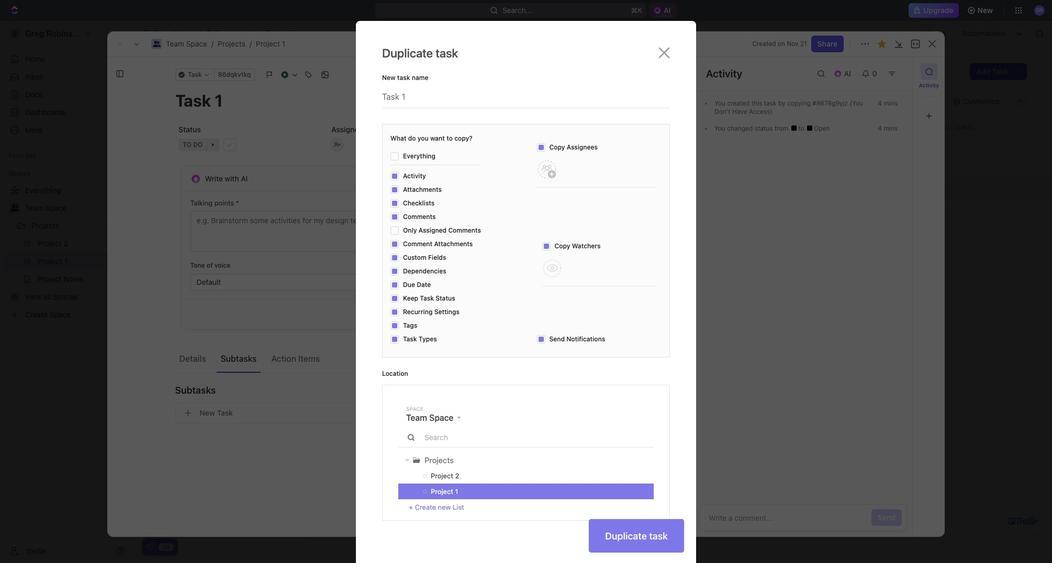 Task type: locate. For each thing, give the bounding box(es) containing it.
2 horizontal spatial add task
[[977, 67, 1008, 76]]

1 vertical spatial share
[[818, 39, 838, 48]]

‎task for ‎task 2
[[188, 203, 204, 212]]

1 vertical spatial duplicate task
[[605, 531, 668, 542]]

1 vertical spatial subtasks
[[175, 385, 216, 396]]

project 1
[[266, 29, 296, 38], [159, 62, 219, 80]]

you for changed status from
[[715, 125, 726, 132]]

2 vertical spatial team space
[[406, 413, 454, 423]]

⌘k
[[631, 6, 642, 15]]

2 4 mins from the top
[[878, 125, 898, 132]]

activity up hide dropdown button
[[919, 82, 939, 88]]

1 horizontal spatial list
[[453, 504, 464, 512]]

tone
[[190, 262, 205, 270]]

3
[[203, 151, 207, 159], [206, 222, 210, 231]]

you for created this task by copying
[[715, 99, 726, 107]]

‎task up talking
[[188, 185, 204, 194]]

send
[[549, 336, 565, 343], [878, 514, 896, 522]]

new for new task
[[200, 409, 215, 418]]

subtasks
[[221, 354, 257, 364], [175, 385, 216, 396]]

watchers
[[572, 242, 601, 250]]

attachments
[[403, 186, 442, 194]]

add task button down task 3
[[183, 238, 223, 251]]

#8678g9yjz (you don't have access)
[[715, 99, 863, 116]]

0 horizontal spatial send
[[549, 336, 565, 343]]

task right complete
[[217, 409, 233, 418]]

0 vertical spatial mins
[[884, 99, 898, 107]]

0 vertical spatial team space
[[153, 29, 194, 38]]

list right new
[[453, 504, 464, 512]]

checklists
[[403, 199, 435, 207]]

0 vertical spatial project 1
[[266, 29, 296, 38]]

voice
[[215, 262, 231, 270]]

created
[[753, 40, 776, 48]]

share button down upgrade link
[[920, 25, 953, 42]]

4 left search
[[878, 99, 882, 107]]

21
[[800, 40, 807, 48]]

0 horizontal spatial new
[[200, 409, 215, 418]]

share button right 21
[[811, 36, 844, 52]]

1 ‎task from the top
[[188, 185, 204, 194]]

from
[[775, 125, 789, 132]]

duplicate task dialog
[[356, 21, 696, 564]]

1 vertical spatial list
[[453, 504, 464, 512]]

mins for changed status from
[[884, 125, 898, 132]]

task down date
[[420, 295, 434, 303]]

1 vertical spatial new
[[382, 74, 396, 82]]

activity up "attachments"
[[403, 172, 426, 180]]

only
[[403, 227, 417, 235]]

projects link
[[203, 27, 246, 40], [218, 39, 245, 48], [31, 218, 99, 235]]

2 horizontal spatial activity
[[919, 82, 939, 88]]

0 vertical spatial you
[[715, 99, 726, 107]]

points
[[214, 199, 234, 207]]

1 horizontal spatial new
[[382, 74, 396, 82]]

0 horizontal spatial hide
[[520, 123, 534, 130]]

0 horizontal spatial status
[[178, 125, 201, 134]]

send button
[[872, 510, 902, 527]]

add up ai
[[236, 151, 248, 159]]

hide inside dropdown button
[[928, 97, 944, 105]]

project
[[266, 29, 290, 38], [256, 39, 280, 48], [159, 62, 206, 80]]

by
[[779, 99, 786, 107]]

copy left watchers
[[555, 242, 570, 250]]

0 vertical spatial 4
[[878, 99, 882, 107]]

0 horizontal spatial subtasks
[[175, 385, 216, 396]]

0 vertical spatial 3
[[203, 151, 207, 159]]

0 horizontal spatial team space
[[25, 204, 66, 213]]

task
[[436, 46, 458, 60], [397, 74, 410, 82], [764, 99, 777, 107], [649, 531, 668, 542]]

types
[[419, 336, 437, 343]]

new inside duplicate task dialog
[[382, 74, 396, 82]]

status
[[178, 125, 201, 134], [436, 295, 455, 303]]

add task for bottom add task button
[[188, 240, 219, 249]]

1 vertical spatial you
[[715, 125, 726, 132]]

2 vertical spatial add
[[188, 240, 201, 249]]

subtasks for subtasks button
[[221, 354, 257, 364]]

1 horizontal spatial add task
[[236, 151, 264, 159]]

duplicate task inside duplicate task button
[[605, 531, 668, 542]]

0 vertical spatial do
[[408, 135, 416, 142]]

1 horizontal spatial hide
[[928, 97, 944, 105]]

team inside dropdown button
[[406, 413, 427, 423]]

status up "to do"
[[178, 125, 201, 134]]

0 horizontal spatial activity
[[403, 172, 426, 180]]

1 horizontal spatial assigned
[[419, 227, 447, 235]]

4 mins for created this task by copying
[[878, 99, 898, 107]]

new up automations
[[978, 6, 993, 15]]

1 vertical spatial ‎task
[[188, 203, 204, 212]]

getting started
[[150, 398, 223, 410]]

duplicate task button
[[589, 520, 684, 553]]

0 vertical spatial status
[[178, 125, 201, 134]]

1 horizontal spatial comments
[[448, 227, 481, 235]]

0 vertical spatial add task
[[977, 67, 1008, 76]]

1 horizontal spatial add
[[236, 151, 248, 159]]

copying
[[787, 99, 811, 107]]

1 vertical spatial 4
[[878, 125, 882, 132]]

new task button
[[175, 403, 625, 424]]

2 vertical spatial add task
[[188, 240, 219, 249]]

subtasks left action
[[221, 354, 257, 364]]

1 vertical spatial assigned
[[419, 227, 447, 235]]

do up ‎task 1
[[182, 151, 191, 159]]

team inside tree
[[25, 204, 43, 213]]

1 horizontal spatial share
[[926, 29, 946, 38]]

copy left assignees
[[549, 143, 565, 151]]

0 vertical spatial assigned
[[331, 125, 363, 134]]

add down task 3
[[188, 240, 201, 249]]

task sidebar navigation tab list
[[918, 63, 941, 125]]

0 vertical spatial new
[[978, 6, 993, 15]]

onboarding checklist button image
[[146, 543, 154, 552]]

docs
[[25, 90, 42, 99]]

2 ‎task from the top
[[188, 203, 204, 212]]

projects
[[216, 29, 244, 38], [218, 39, 245, 48], [31, 221, 59, 230], [425, 456, 454, 465]]

task
[[992, 67, 1008, 76], [250, 151, 264, 159], [188, 222, 204, 231], [203, 240, 219, 249], [420, 295, 434, 303], [403, 336, 417, 343], [217, 409, 233, 418]]

team
[[153, 29, 171, 38], [166, 39, 184, 48], [25, 204, 43, 213], [406, 413, 427, 423]]

send inside send button
[[878, 514, 896, 522]]

add task down task 3
[[188, 240, 219, 249]]

user group image inside tree
[[11, 205, 19, 212]]

subtasks inside button
[[221, 354, 257, 364]]

2 horizontal spatial add
[[977, 67, 991, 76]]

4 down search button
[[878, 125, 882, 132]]

1 horizontal spatial send
[[878, 514, 896, 522]]

‎task for ‎task 1
[[188, 185, 204, 194]]

tree
[[4, 182, 129, 324]]

1 horizontal spatial user group image
[[143, 31, 150, 36]]

0 horizontal spatial comments
[[403, 213, 436, 221]]

+ create new list
[[409, 504, 464, 512]]

1 vertical spatial send
[[878, 514, 896, 522]]

4
[[878, 99, 882, 107], [878, 125, 882, 132]]

share right 21
[[818, 39, 838, 48]]

1 vertical spatial copy
[[555, 242, 570, 250]]

1 horizontal spatial duplicate
[[605, 531, 647, 542]]

1 vertical spatial status
[[436, 295, 455, 303]]

1 horizontal spatial activity
[[706, 68, 743, 80]]

projects inside duplicate task dialog
[[425, 456, 454, 465]]

0 vertical spatial hide
[[928, 97, 944, 105]]

docs link
[[4, 86, 129, 103]]

open
[[812, 125, 830, 132]]

0 vertical spatial send
[[549, 336, 565, 343]]

new inside "button"
[[978, 6, 993, 15]]

user group image
[[143, 31, 150, 36], [153, 41, 160, 47], [11, 205, 19, 212]]

subtasks up getting started
[[175, 385, 216, 396]]

team space link inside tree
[[25, 200, 127, 217]]

1 vertical spatial user group image
[[153, 41, 160, 47]]

mins right (you
[[884, 99, 898, 107]]

0 horizontal spatial do
[[182, 151, 191, 159]]

keep
[[403, 295, 418, 303]]

activity
[[706, 68, 743, 80], [919, 82, 939, 88], [403, 172, 426, 180]]

status up settings
[[436, 295, 455, 303]]

1 vertical spatial project 1
[[159, 62, 219, 80]]

*
[[236, 199, 239, 207]]

add task up customize
[[977, 67, 1008, 76]]

3 down the 2
[[206, 222, 210, 231]]

you
[[418, 135, 429, 142]]

#8678g9yjz
[[813, 99, 848, 107]]

mins down search button
[[884, 125, 898, 132]]

0 vertical spatial duplicate task
[[382, 46, 458, 60]]

ai
[[241, 174, 248, 183]]

1 vertical spatial do
[[182, 151, 191, 159]]

0 horizontal spatial user group image
[[11, 205, 19, 212]]

2 horizontal spatial new
[[978, 6, 993, 15]]

/
[[199, 29, 201, 38], [248, 29, 251, 38], [211, 39, 214, 48], [250, 39, 252, 48]]

duplicate inside button
[[605, 531, 647, 542]]

list down 86dqkvtkq button at left
[[212, 97, 225, 105]]

new up edit task name text box
[[382, 74, 396, 82]]

1 vertical spatial team space
[[25, 204, 66, 213]]

do
[[408, 135, 416, 142], [182, 151, 191, 159]]

add task button up ai
[[223, 149, 268, 161]]

send inside duplicate task dialog
[[549, 336, 565, 343]]

nov
[[787, 40, 799, 48]]

0 vertical spatial user group image
[[143, 31, 150, 36]]

tags
[[403, 322, 417, 330]]

favorites button
[[4, 150, 40, 162]]

‎task 2
[[188, 203, 210, 212]]

new inside new task button
[[200, 409, 215, 418]]

you down don't
[[715, 125, 726, 132]]

list link
[[210, 94, 225, 109]]

1 you from the top
[[715, 99, 726, 107]]

add task up ai
[[236, 151, 264, 159]]

access)
[[749, 108, 773, 116]]

0 vertical spatial duplicate
[[382, 46, 433, 60]]

2 mins from the top
[[884, 125, 898, 132]]

custom
[[403, 254, 427, 262]]

new task
[[200, 409, 233, 418]]

1 4 mins from the top
[[878, 99, 898, 107]]

0 horizontal spatial assigned
[[331, 125, 363, 134]]

what
[[391, 135, 406, 142]]

you up don't
[[715, 99, 726, 107]]

projects link inside tree
[[31, 218, 99, 235]]

4 for changed status from
[[878, 125, 882, 132]]

1 horizontal spatial do
[[408, 135, 416, 142]]

custom fields
[[403, 254, 446, 262]]

recurring
[[403, 308, 433, 316]]

add task button up customize
[[970, 63, 1015, 80]]

4 mins for changed status from
[[878, 125, 898, 132]]

subtasks button
[[217, 349, 261, 368]]

share button
[[920, 25, 953, 42], [811, 36, 844, 52]]

4 mins right (you
[[878, 99, 898, 107]]

subtasks for subtasks dropdown button
[[175, 385, 216, 396]]

2 vertical spatial add task button
[[183, 238, 223, 251]]

86dqkvtkq button
[[214, 69, 255, 81]]

1 horizontal spatial status
[[436, 295, 455, 303]]

activity up "created"
[[706, 68, 743, 80]]

hide down the enter task na﻿me text field
[[520, 123, 534, 130]]

1 horizontal spatial team space
[[153, 29, 194, 38]]

comments up attachments
[[448, 227, 481, 235]]

1 4 from the top
[[878, 99, 882, 107]]

1 vertical spatial project
[[256, 39, 280, 48]]

1 vertical spatial hide
[[520, 123, 534, 130]]

space
[[173, 29, 194, 38], [186, 39, 207, 48], [45, 204, 66, 213], [406, 406, 424, 413], [429, 413, 454, 423]]

task down task 3
[[203, 240, 219, 249]]

2
[[206, 203, 210, 212]]

1 mins from the top
[[884, 99, 898, 107]]

‎task left the 2
[[188, 203, 204, 212]]

share
[[926, 29, 946, 38], [818, 39, 838, 48]]

on
[[778, 40, 785, 48]]

2 horizontal spatial team space
[[406, 413, 454, 423]]

created on nov 21
[[753, 40, 807, 48]]

‎task 1 link
[[185, 182, 340, 197]]

1 horizontal spatial subtasks
[[221, 354, 257, 364]]

1 vertical spatial duplicate
[[605, 531, 647, 542]]

3 right "to do"
[[203, 151, 207, 159]]

Enter task na﻿me text field
[[382, 84, 670, 108]]

2 vertical spatial activity
[[403, 172, 426, 180]]

new right complete
[[200, 409, 215, 418]]

0 vertical spatial subtasks
[[221, 354, 257, 364]]

task down tags on the left bottom of page
[[403, 336, 417, 343]]

2 vertical spatial new
[[200, 409, 215, 418]]

subtasks button
[[175, 378, 625, 403]]

this
[[752, 99, 763, 107]]

team space
[[153, 29, 194, 38], [25, 204, 66, 213], [406, 413, 454, 423]]

0 horizontal spatial list
[[212, 97, 225, 105]]

new for new
[[978, 6, 993, 15]]

0 vertical spatial activity
[[706, 68, 743, 80]]

hide
[[928, 97, 944, 105], [520, 123, 534, 130]]

0 horizontal spatial add
[[188, 240, 201, 249]]

do inside duplicate task dialog
[[408, 135, 416, 142]]

1 vertical spatial activity
[[919, 82, 939, 88]]

1/5
[[162, 544, 170, 551]]

0 vertical spatial ‎task
[[188, 185, 204, 194]]

do left you
[[408, 135, 416, 142]]

hide right search
[[928, 97, 944, 105]]

assigned
[[331, 125, 363, 134], [419, 227, 447, 235]]

0 horizontal spatial share
[[818, 39, 838, 48]]

2 4 from the top
[[878, 125, 882, 132]]

2 vertical spatial user group image
[[11, 205, 19, 212]]

to inside duplicate task dialog
[[447, 135, 453, 142]]

0 horizontal spatial add task
[[188, 240, 219, 249]]

list
[[212, 97, 225, 105], [453, 504, 464, 512]]

add up customize
[[977, 67, 991, 76]]

1 horizontal spatial duplicate task
[[605, 531, 668, 542]]

dates
[[484, 125, 504, 134]]

subtasks inside dropdown button
[[175, 385, 216, 396]]

comments down checklists
[[403, 213, 436, 221]]

space inside tree
[[45, 204, 66, 213]]

0 horizontal spatial project 1
[[159, 62, 219, 80]]

4 mins down search button
[[878, 125, 898, 132]]

2 you from the top
[[715, 125, 726, 132]]

project 1 link
[[253, 27, 298, 40], [256, 39, 285, 48]]

tree containing team space
[[4, 182, 129, 324]]

1 vertical spatial 4 mins
[[878, 125, 898, 132]]

0 vertical spatial 4 mins
[[878, 99, 898, 107]]

activity inside task sidebar content section
[[706, 68, 743, 80]]

home
[[25, 54, 45, 63]]

share down upgrade link
[[926, 29, 946, 38]]

assignees
[[413, 123, 444, 130]]

1
[[292, 29, 296, 38], [282, 39, 285, 48], [209, 62, 216, 80], [206, 185, 209, 194]]



Task type: describe. For each thing, give the bounding box(es) containing it.
1 horizontal spatial share button
[[920, 25, 953, 42]]

Edit task name text field
[[175, 91, 625, 110]]

automations button
[[957, 26, 1011, 41]]

write
[[205, 174, 223, 183]]

0 vertical spatial add
[[977, 67, 991, 76]]

customize button
[[950, 94, 1003, 109]]

create
[[415, 504, 436, 512]]

due
[[403, 281, 415, 289]]

everything
[[403, 152, 436, 160]]

team space button
[[406, 410, 638, 426]]

task up ‎task 1 link
[[250, 151, 264, 159]]

send notifications
[[549, 336, 605, 343]]

what do you want to copy?
[[391, 135, 473, 142]]

copy for copy assignees
[[549, 143, 565, 151]]

action items button
[[267, 349, 324, 368]]

0 vertical spatial add task button
[[970, 63, 1015, 80]]

generate button
[[570, 382, 625, 399]]

comment
[[403, 240, 433, 248]]

getting
[[150, 398, 186, 410]]

share for share button to the right
[[926, 29, 946, 38]]

space inside dropdown button
[[429, 413, 454, 423]]

new
[[438, 504, 451, 512]]

home link
[[4, 51, 129, 68]]

assigned inside duplicate task dialog
[[419, 227, 447, 235]]

notifications
[[567, 336, 605, 343]]

complete
[[166, 416, 194, 424]]

inbox link
[[4, 69, 129, 85]]

hide inside button
[[520, 123, 534, 130]]

share for left share button
[[818, 39, 838, 48]]

created
[[727, 99, 750, 107]]

2 horizontal spatial user group image
[[153, 41, 160, 47]]

1 vertical spatial comments
[[448, 227, 481, 235]]

board
[[172, 97, 193, 105]]

assignees
[[567, 143, 598, 151]]

search button
[[873, 94, 914, 109]]

team space / projects / project 1
[[166, 39, 285, 48]]

Search text field
[[398, 429, 654, 448]]

sidebar navigation
[[0, 21, 134, 564]]

upgrade
[[924, 6, 954, 15]]

due date
[[403, 281, 431, 289]]

with
[[225, 174, 239, 183]]

name
[[412, 74, 428, 82]]

team space inside dropdown button
[[406, 413, 454, 423]]

automations
[[962, 29, 1006, 38]]

0 vertical spatial comments
[[403, 213, 436, 221]]

copy for copy watchers
[[555, 242, 570, 250]]

1 vertical spatial add task button
[[223, 149, 268, 161]]

dashboards link
[[4, 104, 129, 121]]

‎task 1
[[188, 185, 209, 194]]

tree inside sidebar navigation
[[4, 182, 129, 324]]

hide button
[[916, 94, 948, 109]]

tone of voice
[[190, 262, 231, 270]]

comment attachments
[[403, 240, 473, 248]]

0 horizontal spatial duplicate
[[382, 46, 433, 60]]

spaces
[[8, 170, 31, 177]]

have
[[732, 108, 747, 116]]

created this task by copying
[[726, 99, 813, 107]]

task down ‎task 2
[[188, 222, 204, 231]]

team space inside tree
[[25, 204, 66, 213]]

status inside duplicate task dialog
[[436, 295, 455, 303]]

do for what
[[408, 135, 416, 142]]

copy assignees
[[549, 143, 598, 151]]

changed status from
[[726, 125, 790, 132]]

details
[[179, 354, 206, 364]]

started
[[188, 398, 223, 410]]

close image
[[293, 401, 300, 408]]

to inside task sidebar content section
[[798, 125, 806, 132]]

activity inside task sidebar navigation tab list
[[919, 82, 939, 88]]

Search tasks... text field
[[922, 119, 1027, 135]]

date
[[417, 281, 431, 289]]

0 vertical spatial list
[[212, 97, 225, 105]]

send for send
[[878, 514, 896, 522]]

write with ai
[[205, 174, 248, 183]]

task 3
[[188, 222, 210, 231]]

2 vertical spatial project
[[159, 62, 206, 80]]

new for new task name
[[382, 74, 396, 82]]

task inside section
[[764, 99, 777, 107]]

want
[[430, 135, 445, 142]]

only assigned comments
[[403, 227, 481, 235]]

copy watchers
[[555, 242, 601, 250]]

status
[[755, 125, 773, 132]]

favorites
[[8, 152, 36, 160]]

action items
[[271, 354, 320, 364]]

do for to
[[182, 151, 191, 159]]

details button
[[175, 349, 210, 368]]

projects inside tree
[[31, 221, 59, 230]]

1 vertical spatial 3
[[206, 222, 210, 231]]

of
[[207, 262, 213, 270]]

task inside button
[[649, 531, 668, 542]]

talking points *
[[190, 199, 239, 207]]

list inside duplicate task dialog
[[453, 504, 464, 512]]

invite
[[27, 547, 45, 556]]

mins for created this task by copying
[[884, 99, 898, 107]]

location
[[382, 370, 408, 378]]

task up customize
[[992, 67, 1008, 76]]

add task for the topmost add task button
[[977, 67, 1008, 76]]

‎task 2 link
[[185, 200, 340, 215]]

don't
[[715, 108, 731, 116]]

+
[[409, 504, 413, 512]]

dependencies
[[403, 268, 446, 275]]

onboarding checklist button element
[[146, 543, 154, 552]]

task 3 link
[[185, 219, 340, 234]]

settings
[[434, 308, 460, 316]]

search...
[[502, 6, 532, 15]]

items
[[298, 354, 320, 364]]

fields
[[428, 254, 446, 262]]

0 vertical spatial project
[[266, 29, 290, 38]]

recurring settings
[[403, 308, 460, 316]]

0 horizontal spatial share button
[[811, 36, 844, 52]]

action
[[271, 354, 296, 364]]

task types
[[403, 336, 437, 343]]

1 vertical spatial add task
[[236, 151, 264, 159]]

changed
[[727, 125, 753, 132]]

4 for created this task by copying
[[878, 99, 882, 107]]

new button
[[963, 2, 999, 19]]

copy?
[[455, 135, 473, 142]]

task inside button
[[217, 409, 233, 418]]

hide button
[[516, 120, 539, 133]]

1 horizontal spatial project 1
[[266, 29, 296, 38]]

activity inside duplicate task dialog
[[403, 172, 426, 180]]

assignees button
[[400, 120, 449, 133]]

e.g. Brainstorm some activities for my design team offsite text field
[[190, 211, 610, 252]]

task sidebar content section
[[693, 57, 913, 538]]

0 horizontal spatial duplicate task
[[382, 46, 458, 60]]

send for send notifications
[[549, 336, 565, 343]]



Task type: vqa. For each thing, say whether or not it's contained in the screenshot.
Fields
yes



